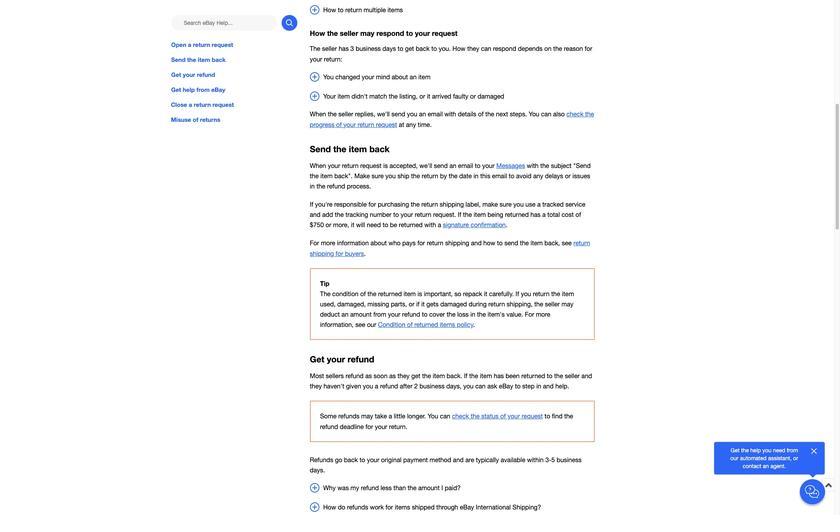 Task type: describe. For each thing, give the bounding box(es) containing it.
send the item back inside send the item back link
[[171, 56, 225, 63]]

or inside tip the condition of the returned item is important, so repack it carefully. if you return the item used, damaged, missing parts, or if it gets damaged during return shipping, the seller may deduct an amount from your refund to cover the loss in the item's value. for more information, see our
[[409, 300, 415, 308]]

2 vertical spatial may
[[361, 413, 373, 420]]

label,
[[466, 201, 481, 208]]

request down get help from ebay 'link'
[[213, 101, 234, 108]]

within
[[527, 456, 544, 463]]

your up get help from ebay
[[183, 71, 195, 78]]

condition of returned items policy link
[[378, 321, 473, 328]]

ship
[[398, 172, 409, 179]]

0 horizontal spatial email
[[428, 111, 443, 118]]

0 horizontal spatial about
[[371, 240, 387, 247]]

with inside with the subject "send the item back". make sure you ship the return by the date in this email to avoid any delays or issues in the refund process.
[[527, 162, 539, 169]]

for inside the seller has 3 business days to get back to you. how they can respond depends on the reason for your return:
[[585, 45, 592, 52]]

return inside with the subject "send the item back". make sure you ship the return by the date in this email to avoid any delays or issues in the refund process.
[[422, 172, 438, 179]]

your inside dropdown button
[[362, 73, 374, 80]]

0 horizontal spatial for
[[310, 240, 319, 247]]

of inside check the progress of your return request
[[336, 121, 342, 128]]

repack
[[463, 290, 482, 297]]

purchasing
[[378, 201, 409, 208]]

ebay inside how do refunds work for items shipped through ebay international shipping? dropdown button
[[460, 504, 474, 511]]

close a return request
[[171, 101, 234, 108]]

when your return request is accepted, we'll send an email to your messages
[[310, 162, 525, 169]]

in up $750
[[310, 183, 315, 190]]

business inside refunds go back to your original payment method and are typically available within 3-5 business days.
[[557, 456, 582, 463]]

need inside get the help you need from our automated assistant, or contact an agent.
[[773, 447, 785, 454]]

to inside refunds go back to your original payment method and are typically available within 3-5 business days.
[[360, 456, 365, 463]]

you changed your mind about an item
[[323, 73, 431, 80]]

at any time.
[[397, 121, 432, 128]]

gets
[[426, 300, 439, 308]]

your up sellers
[[327, 354, 345, 364]]

get for get the help you need from our automated assistant, or contact an agent. tooltip
[[731, 447, 740, 454]]

2 horizontal spatial send
[[504, 240, 518, 247]]

than
[[394, 484, 406, 491]]

in left this
[[474, 172, 479, 179]]

or right faulty
[[470, 93, 476, 100]]

0 vertical spatial send
[[392, 111, 405, 118]]

or inside with the subject "send the item back". make sure you ship the return by the date in this email to avoid any delays or issues in the refund process.
[[565, 172, 571, 179]]

ebay inside most sellers refund as soon as they get the item back. if the item has been returned to the seller and they haven't given you a refund after 2 business days, you can ask ebay to step in and help.
[[499, 383, 513, 390]]

make
[[354, 172, 370, 179]]

send the item back link
[[171, 55, 297, 64]]

get help from ebay
[[171, 86, 225, 93]]

you right days,
[[463, 383, 474, 390]]

check inside check the progress of your return request
[[567, 111, 584, 118]]

1 vertical spatial we'll
[[419, 162, 432, 169]]

do
[[338, 504, 345, 511]]

back,
[[545, 240, 560, 247]]

during
[[469, 300, 487, 308]]

to inside tip the condition of the returned item is important, so repack it carefully. if you return the item used, damaged, missing parts, or if it gets damaged during return shipping, the seller may deduct an amount from your refund to cover the loss in the item's value. for more information, see our
[[422, 311, 428, 318]]

carefully.
[[489, 290, 514, 297]]

for inside if you're responsible for purchasing the return shipping label, make sure you use a tracked service and add the tracking number to your return request. if the item being returned has a total cost of $750 or more, it will need to be returned with a
[[369, 201, 376, 208]]

more inside tip the condition of the returned item is important, so repack it carefully. if you return the item used, damaged, missing parts, or if it gets damaged during return shipping, the seller may deduct an amount from your refund to cover the loss in the item's value. for more information, see our
[[536, 311, 550, 318]]

0 vertical spatial see
[[562, 240, 572, 247]]

1 vertical spatial .
[[364, 250, 366, 257]]

mind
[[376, 73, 390, 80]]

open a return request
[[171, 41, 233, 48]]

contact
[[743, 463, 761, 469]]

if inside most sellers refund as soon as they get the item back. if the item has been returned to the seller and they haven't given you a refund after 2 business days, you can ask ebay to step in and help.
[[464, 372, 468, 380]]

if inside tip the condition of the returned item is important, so repack it carefully. if you return the item used, damaged, missing parts, or if it gets damaged during return shipping, the seller may deduct an amount from your refund to cover the loss in the item's value. for more information, see our
[[516, 290, 519, 297]]

shipping,
[[507, 300, 533, 308]]

match
[[369, 93, 387, 100]]

request.
[[433, 211, 456, 218]]

0 vertical spatial may
[[360, 29, 375, 38]]

faulty
[[453, 93, 468, 100]]

returned down use
[[505, 211, 529, 218]]

some refunds may take a little longer. you can check the status of your request
[[320, 413, 543, 420]]

close
[[171, 101, 187, 108]]

progress
[[310, 121, 335, 128]]

get for the
[[411, 372, 420, 380]]

seller inside most sellers refund as soon as they get the item back. if the item has been returned to the seller and they haven't given you a refund after 2 business days, you can ask ebay to step in and help.
[[565, 372, 580, 380]]

it right if
[[421, 300, 425, 308]]

service
[[566, 201, 586, 208]]

when for when your return request is accepted, we'll send an email to your messages
[[310, 162, 326, 169]]

refund up given
[[346, 372, 364, 380]]

1 vertical spatial shipping
[[445, 240, 469, 247]]

if you're responsible for purchasing the return shipping label, make sure you use a tracked service and add the tracking number to your return request. if the item being returned has a total cost of $750 or more, it will need to be returned with a
[[310, 201, 586, 229]]

through
[[436, 504, 458, 511]]

arrived
[[432, 93, 451, 100]]

2 vertical spatial they
[[310, 383, 322, 390]]

you're
[[315, 201, 333, 208]]

help inside get help from ebay 'link'
[[183, 86, 195, 93]]

request inside check the progress of your return request
[[376, 121, 397, 128]]

5
[[551, 456, 555, 463]]

how to return multiple items button
[[310, 5, 595, 15]]

take
[[375, 413, 387, 420]]

so
[[455, 290, 461, 297]]

your inside if you're responsible for purchasing the return shipping label, make sure you use a tracked service and add the tracking number to your return request. if the item being returned has a total cost of $750 or more, it will need to be returned with a
[[401, 211, 413, 218]]

0 horizontal spatial send
[[171, 56, 185, 63]]

business inside the seller has 3 business days to get back to you. how they can respond depends on the reason for your return:
[[356, 45, 381, 52]]

our inside tip the condition of the returned item is important, so repack it carefully. if you return the item used, damaged, missing parts, or if it gets damaged during return shipping, the seller may deduct an amount from your refund to cover the loss in the item's value. for more information, see our
[[367, 321, 376, 328]]

original
[[381, 456, 402, 463]]

refund down soon
[[380, 383, 398, 390]]

email inside with the subject "send the item back". make sure you ship the return by the date in this email to avoid any delays or issues in the refund process.
[[492, 172, 507, 179]]

you up the at any time.
[[407, 111, 417, 118]]

how do refunds work for items shipped through ebay international shipping? button
[[310, 502, 595, 512]]

tracked
[[542, 201, 564, 208]]

how inside the seller has 3 business days to get back to you. how they can respond depends on the reason for your return:
[[453, 45, 466, 52]]

refund up get help from ebay
[[197, 71, 215, 78]]

or right 'listing,'
[[419, 93, 425, 100]]

seller up 3
[[340, 29, 358, 38]]

1 horizontal spatial send
[[310, 144, 331, 154]]

responsible
[[334, 201, 367, 208]]

request left find
[[522, 413, 543, 420]]

your inside the to find the refund deadline for your return.
[[375, 423, 387, 430]]

if left you're
[[310, 201, 313, 208]]

buyers
[[345, 250, 364, 257]]

reason
[[564, 45, 583, 52]]

get for get your refund link
[[171, 71, 181, 78]]

0 horizontal spatial get your refund
[[171, 71, 215, 78]]

returns
[[200, 116, 220, 123]]

you right given
[[363, 383, 373, 390]]

get the help you need from our automated assistant, or contact an agent.
[[731, 447, 798, 469]]

to inside the to find the refund deadline for your return.
[[545, 413, 550, 420]]

0 vertical spatial refunds
[[338, 413, 360, 420]]

listing,
[[399, 93, 418, 100]]

open a return request link
[[171, 40, 297, 49]]

0 vertical spatial any
[[406, 121, 416, 128]]

also
[[553, 111, 565, 118]]

who
[[389, 240, 401, 247]]

value.
[[507, 311, 523, 318]]

see inside tip the condition of the returned item is important, so repack it carefully. if you return the item used, damaged, missing parts, or if it gets damaged during return shipping, the seller may deduct an amount from your refund to cover the loss in the item's value. for more information, see our
[[355, 321, 365, 328]]

damaged inside tip the condition of the returned item is important, so repack it carefully. if you return the item used, damaged, missing parts, or if it gets damaged during return shipping, the seller may deduct an amount from your refund to cover the loss in the item's value. for more information, see our
[[440, 300, 467, 308]]

depends
[[518, 45, 543, 52]]

0 horizontal spatial we'll
[[377, 111, 390, 118]]

signature confirmation .
[[443, 221, 508, 229]]

they inside the seller has 3 business days to get back to you. how they can respond depends on the reason for your return:
[[467, 45, 479, 52]]

refunds
[[310, 456, 333, 463]]

"send
[[573, 162, 591, 169]]

of inside if you're responsible for purchasing the return shipping label, make sure you use a tracked service and add the tracking number to your return request. if the item being returned has a total cost of $750 or more, it will need to be returned with a
[[576, 211, 581, 218]]

a right the open
[[188, 41, 191, 48]]

after
[[400, 383, 413, 390]]

refund inside tip the condition of the returned item is important, so repack it carefully. if you return the item used, damaged, missing parts, or if it gets damaged during return shipping, the seller may deduct an amount from your refund to cover the loss in the item's value. for more information, see our
[[402, 311, 420, 318]]

for inside the to find the refund deadline for your return.
[[366, 423, 373, 430]]

how for how do refunds work for items shipped through ebay international shipping?
[[323, 504, 336, 511]]

of right misuse
[[193, 116, 198, 123]]

multiple
[[364, 6, 386, 14]]

why was my refund less than the amount i paid?
[[323, 484, 461, 491]]

2 vertical spatial items
[[395, 504, 410, 511]]

3-
[[546, 456, 551, 463]]

you inside dropdown button
[[323, 73, 334, 80]]

you changed your mind about an item button
[[310, 72, 595, 82]]

the inside the seller has 3 business days to get back to you. how they can respond depends on the reason for your return:
[[553, 45, 562, 52]]

cost
[[562, 211, 574, 218]]

close a return request link
[[171, 100, 297, 109]]

return shipping for buyers
[[310, 240, 590, 257]]

amount inside tip the condition of the returned item is important, so repack it carefully. if you return the item used, damaged, missing parts, or if it gets damaged during return shipping, the seller may deduct an amount from your refund to cover the loss in the item's value. for more information, see our
[[350, 311, 372, 318]]

how for how to return multiple items
[[323, 6, 336, 14]]

2 horizontal spatial .
[[506, 221, 508, 229]]

signature confirmation link
[[443, 221, 506, 229]]

return inside check the progress of your return request
[[358, 121, 374, 128]]

condition
[[332, 290, 359, 297]]

request up make
[[360, 162, 382, 169]]

days,
[[446, 383, 462, 390]]

being
[[488, 211, 503, 218]]

are
[[465, 456, 474, 463]]

when the seller replies, we'll send you an email with details of the next steps. you can also
[[310, 111, 567, 118]]

can inside the seller has 3 business days to get back to you. how they can respond depends on the reason for your return:
[[481, 45, 491, 52]]

for inside how do refunds work for items shipped through ebay international shipping? dropdown button
[[386, 504, 393, 511]]

1 vertical spatial send the item back
[[310, 144, 390, 154]]

check the status of your request link
[[452, 413, 543, 420]]

1 vertical spatial get your refund
[[310, 354, 374, 364]]

next
[[496, 111, 508, 118]]

use
[[526, 201, 536, 208]]

was
[[338, 484, 349, 491]]

shipping?
[[513, 504, 541, 511]]

the inside dropdown button
[[408, 484, 417, 491]]

step
[[522, 383, 535, 390]]

you inside get the help you need from our automated assistant, or contact an agent.
[[763, 447, 772, 454]]

and inside if you're responsible for purchasing the return shipping label, make sure you use a tracked service and add the tracking number to your return request. if the item being returned has a total cost of $750 or more, it will need to be returned with a
[[310, 211, 320, 218]]

check the progress of your return request link
[[310, 111, 594, 128]]

information
[[337, 240, 369, 247]]

request up send the item back link
[[212, 41, 233, 48]]

the inside tip the condition of the returned item is important, so repack it carefully. if you return the item used, damaged, missing parts, or if it gets damaged during return shipping, the seller may deduct an amount from your refund to cover the loss in the item's value. for more information, see our
[[320, 290, 331, 297]]

a left 'total'
[[542, 211, 546, 218]]

help inside get the help you need from our automated assistant, or contact an agent.
[[750, 447, 761, 454]]

for right the pays on the left top of the page
[[418, 240, 425, 247]]

Search eBay Help... text field
[[171, 15, 277, 31]]

days
[[383, 45, 396, 52]]

returned down cover
[[414, 321, 438, 328]]

a left little
[[389, 413, 392, 420]]

from inside get the help you need from our automated assistant, or contact an agent.
[[787, 447, 798, 454]]

request up you.
[[432, 29, 458, 38]]

0 horizontal spatial more
[[321, 240, 335, 247]]

the inside the to find the refund deadline for your return.
[[564, 413, 573, 420]]

my
[[351, 484, 359, 491]]

why was my refund less than the amount i paid? button
[[310, 483, 595, 493]]

status
[[481, 413, 499, 420]]

returned inside tip the condition of the returned item is important, so repack it carefully. if you return the item used, damaged, missing parts, or if it gets damaged during return shipping, the seller may deduct an amount from your refund to cover the loss in the item's value. for more information, see our
[[378, 290, 402, 297]]

you.
[[439, 45, 451, 52]]

returned inside most sellers refund as soon as they get the item back. if the item has been returned to the seller and they haven't given you a refund after 2 business days, you can ask ebay to step in and help.
[[521, 372, 545, 380]]

subject
[[551, 162, 572, 169]]

it inside dropdown button
[[427, 93, 430, 100]]

return inside dropdown button
[[345, 6, 362, 14]]

damaged inside dropdown button
[[478, 93, 504, 100]]

back up accepted,
[[369, 144, 390, 154]]

2
[[414, 383, 418, 390]]

it up during
[[484, 290, 487, 297]]

back inside refunds go back to your original payment method and are typically available within 3-5 business days.
[[344, 456, 358, 463]]

1 horizontal spatial email
[[458, 162, 473, 169]]



Task type: vqa. For each thing, say whether or not it's contained in the screenshot.
FROM within the the Get the help you need from our automated assistant, or contact an agent.
yes



Task type: locate. For each thing, give the bounding box(es) containing it.
item
[[198, 56, 210, 63], [418, 73, 431, 80], [338, 93, 350, 100], [349, 144, 367, 154], [320, 172, 333, 179], [474, 211, 486, 218], [531, 240, 543, 247], [404, 290, 416, 297], [562, 290, 574, 297], [433, 372, 445, 380], [480, 372, 492, 380]]

a right use
[[537, 201, 541, 208]]

amount left i
[[418, 484, 440, 491]]

1 vertical spatial is
[[418, 290, 422, 297]]

with
[[445, 111, 456, 118], [527, 162, 539, 169], [424, 221, 436, 229]]

refunds go back to your original payment method and are typically available within 3-5 business days.
[[310, 456, 582, 474]]

get for get help from ebay 'link'
[[171, 86, 181, 93]]

how to return multiple items
[[323, 6, 403, 14]]

ebay down been on the right bottom of page
[[499, 383, 513, 390]]

shipping inside "return shipping for buyers"
[[310, 250, 334, 257]]

1 vertical spatial any
[[533, 172, 543, 179]]

a down the request. in the right top of the page
[[438, 221, 441, 229]]

damaged up next
[[478, 93, 504, 100]]

refund inside dropdown button
[[361, 484, 379, 491]]

with inside if you're responsible for purchasing the return shipping label, make sure you use a tracked service and add the tracking number to your return request. if the item being returned has a total cost of $750 or more, it will need to be returned with a
[[424, 221, 436, 229]]

important,
[[424, 290, 453, 297]]

back inside send the item back link
[[212, 56, 225, 63]]

0 vertical spatial need
[[367, 221, 381, 229]]

seller left replies,
[[338, 111, 353, 118]]

when up you're
[[310, 162, 326, 169]]

1 vertical spatial has
[[531, 211, 541, 218]]

1 horizontal spatial send
[[434, 162, 448, 169]]

about left who
[[371, 240, 387, 247]]

from down missing
[[373, 311, 386, 318]]

amount
[[350, 311, 372, 318], [418, 484, 440, 491]]

of right details
[[478, 111, 484, 118]]

get inside get help from ebay 'link'
[[171, 86, 181, 93]]

your up condition
[[388, 311, 400, 318]]

an inside tip the condition of the returned item is important, so repack it carefully. if you return the item used, damaged, missing parts, or if it gets damaged during return shipping, the seller may deduct an amount from your refund to cover the loss in the item's value. for more information, see our
[[342, 311, 349, 318]]

1 horizontal spatial with
[[445, 111, 456, 118]]

seller inside the seller has 3 business days to get back to you. how they can respond depends on the reason for your return:
[[322, 45, 337, 52]]

the down tip
[[320, 290, 331, 297]]

your down take
[[375, 423, 387, 430]]

with the subject "send the item back". make sure you ship the return by the date in this email to avoid any delays or issues in the refund process.
[[310, 162, 591, 190]]

0 horizontal spatial amount
[[350, 311, 372, 318]]

of right status
[[500, 413, 506, 420]]

paid?
[[445, 484, 461, 491]]

get the help you need from our automated assistant, or contact an agent. tooltip
[[727, 447, 802, 470]]

0 vertical spatial send the item back
[[171, 56, 225, 63]]

in
[[474, 172, 479, 179], [310, 183, 315, 190], [470, 311, 475, 318], [536, 383, 541, 390]]

send
[[171, 56, 185, 63], [310, 144, 331, 154]]

business inside most sellers refund as soon as they get the item back. if the item has been returned to the seller and they haven't given you a refund after 2 business days, you can ask ebay to step in and help.
[[420, 383, 445, 390]]

back down open a return request link
[[212, 56, 225, 63]]

it inside if you're responsible for purchasing the return shipping label, make sure you use a tracked service and add the tracking number to your return request. if the item being returned has a total cost of $750 or more, it will need to be returned with a
[[351, 221, 354, 229]]

0 vertical spatial business
[[356, 45, 381, 52]]

2 vertical spatial send
[[504, 240, 518, 247]]

get your refund
[[171, 71, 215, 78], [310, 354, 374, 364]]

send down progress
[[310, 144, 331, 154]]

send down the open
[[171, 56, 185, 63]]

of inside tip the condition of the returned item is important, so repack it carefully. if you return the item used, damaged, missing parts, or if it gets damaged during return shipping, the seller may deduct an amount from your refund to cover the loss in the item's value. for more information, see our
[[360, 290, 366, 297]]

1 horizontal spatial more
[[536, 311, 550, 318]]

or down "subject"
[[565, 172, 571, 179]]

2 vertical spatial .
[[473, 321, 475, 328]]

your up back".
[[328, 162, 340, 169]]

email up time.
[[428, 111, 443, 118]]

issues
[[573, 172, 590, 179]]

0 horizontal spatial respond
[[376, 29, 404, 38]]

your inside check the progress of your return request
[[344, 121, 356, 128]]

refund inside the to find the refund deadline for your return.
[[320, 423, 338, 430]]

seller inside tip the condition of the returned item is important, so repack it carefully. if you return the item used, damaged, missing parts, or if it gets damaged during return shipping, the seller may deduct an amount from your refund to cover the loss in the item's value. for more information, see our
[[545, 300, 560, 308]]

refunds up 'deadline'
[[338, 413, 360, 420]]

sure up the "being"
[[500, 201, 512, 208]]

1 horizontal spatial sure
[[500, 201, 512, 208]]

get inside get the help you need from our automated assistant, or contact an agent.
[[731, 447, 740, 454]]

1 vertical spatial email
[[458, 162, 473, 169]]

may inside tip the condition of the returned item is important, so repack it carefully. if you return the item used, damaged, missing parts, or if it gets damaged during return shipping, the seller may deduct an amount from your refund to cover the loss in the item's value. for more information, see our
[[562, 300, 574, 308]]

refunds right do
[[347, 504, 368, 511]]

with up avoid
[[527, 162, 539, 169]]

your left original
[[367, 456, 379, 463]]

seller up return:
[[322, 45, 337, 52]]

payment
[[403, 456, 428, 463]]

1 horizontal spatial you
[[428, 413, 438, 420]]

respond inside the seller has 3 business days to get back to you. how they can respond depends on the reason for your return:
[[493, 45, 516, 52]]

0 vertical spatial ebay
[[211, 86, 225, 93]]

an
[[410, 73, 417, 80], [419, 111, 426, 118], [450, 162, 456, 169], [342, 311, 349, 318], [763, 463, 769, 469]]

you inside with the subject "send the item back". make sure you ship the return by the date in this email to avoid any delays or issues in the refund process.
[[385, 172, 396, 179]]

1 horizontal spatial about
[[392, 73, 408, 80]]

more,
[[333, 221, 349, 229]]

for left buyers
[[336, 250, 343, 257]]

the inside get the help you need from our automated assistant, or contact an agent.
[[741, 447, 749, 454]]

has inside most sellers refund as soon as they get the item back. if the item has been returned to the seller and they haven't given you a refund after 2 business days, you can ask ebay to step in and help.
[[494, 372, 504, 380]]

about inside dropdown button
[[392, 73, 408, 80]]

didn't
[[352, 93, 368, 100]]

for right reason
[[585, 45, 592, 52]]

0 vertical spatial more
[[321, 240, 335, 247]]

0 horizontal spatial damaged
[[440, 300, 467, 308]]

business
[[356, 45, 381, 52], [420, 383, 445, 390], [557, 456, 582, 463]]

our left condition
[[367, 321, 376, 328]]

and inside refunds go back to your original payment method and are typically available within 3-5 business days.
[[453, 456, 464, 463]]

make
[[483, 201, 498, 208]]

ebay inside get help from ebay 'link'
[[211, 86, 225, 93]]

item's
[[488, 311, 505, 318]]

of right cost
[[576, 211, 581, 218]]

get inside the seller has 3 business days to get back to you. how they can respond depends on the reason for your return:
[[405, 45, 414, 52]]

or left if
[[409, 300, 415, 308]]

0 vertical spatial get your refund
[[171, 71, 215, 78]]

shipped
[[412, 504, 435, 511]]

as right soon
[[389, 372, 396, 380]]

0 horizontal spatial is
[[383, 162, 388, 169]]

0 vertical spatial about
[[392, 73, 408, 80]]

misuse of returns link
[[171, 115, 297, 124]]

1 horizontal spatial respond
[[493, 45, 516, 52]]

0 horizontal spatial send
[[392, 111, 405, 118]]

refund inside with the subject "send the item back". make sure you ship the return by the date in this email to avoid any delays or issues in the refund process.
[[327, 183, 345, 190]]

0 vertical spatial we'll
[[377, 111, 390, 118]]

your up the seller has 3 business days to get back to you. how they can respond depends on the reason for your return:
[[415, 29, 430, 38]]

days.
[[310, 467, 325, 474]]

email up date at the right of the page
[[458, 162, 473, 169]]

how do refunds work for items shipped through ebay international shipping?
[[323, 504, 541, 511]]

if up signature
[[458, 211, 461, 218]]

in inside tip the condition of the returned item is important, so repack it carefully. if you return the item used, damaged, missing parts, or if it gets damaged during return shipping, the seller may deduct an amount from your refund to cover the loss in the item's value. for more information, see our
[[470, 311, 475, 318]]

1 vertical spatial amount
[[418, 484, 440, 491]]

the inside check the progress of your return request
[[585, 111, 594, 118]]

our left automated
[[731, 455, 739, 462]]

get inside get your refund link
[[171, 71, 181, 78]]

your right status
[[508, 413, 520, 420]]

1 vertical spatial more
[[536, 311, 550, 318]]

0 horizontal spatial sure
[[372, 172, 384, 179]]

by
[[440, 172, 447, 179]]

1 horizontal spatial send the item back
[[310, 144, 390, 154]]

3
[[351, 45, 354, 52]]

little
[[394, 413, 405, 420]]

from inside tip the condition of the returned item is important, so repack it carefully. if you return the item used, damaged, missing parts, or if it gets damaged during return shipping, the seller may deduct an amount from your refund to cover the loss in the item's value. for more information, see our
[[373, 311, 386, 318]]

has inside if you're responsible for purchasing the return shipping label, make sure you use a tracked service and add the tracking number to your return request. if the item being returned has a total cost of $750 or more, it will need to be returned with a
[[531, 211, 541, 218]]

2 vertical spatial email
[[492, 172, 507, 179]]

2 vertical spatial has
[[494, 372, 504, 380]]

refund up soon
[[348, 354, 374, 364]]

for right 'deadline'
[[366, 423, 373, 430]]

number
[[370, 211, 392, 218]]

the
[[310, 45, 320, 52], [320, 290, 331, 297]]

send up by
[[434, 162, 448, 169]]

i
[[441, 484, 443, 491]]

you inside if you're responsible for purchasing the return shipping label, make sure you use a tracked service and add the tracking number to your return request. if the item being returned has a total cost of $750 or more, it will need to be returned with a
[[513, 201, 524, 208]]

1 horizontal spatial any
[[533, 172, 543, 179]]

1 horizontal spatial get your refund
[[310, 354, 374, 364]]

when up progress
[[310, 111, 326, 118]]

0 vertical spatial amount
[[350, 311, 372, 318]]

most sellers refund as soon as they get the item back. if the item has been returned to the seller and they haven't given you a refund after 2 business days, you can ask ebay to step in and help.
[[310, 372, 592, 390]]

2 vertical spatial you
[[428, 413, 438, 420]]

1 vertical spatial about
[[371, 240, 387, 247]]

with down the request. in the right top of the page
[[424, 221, 436, 229]]

request left at
[[376, 121, 397, 128]]

1 vertical spatial they
[[398, 372, 410, 380]]

2 vertical spatial from
[[787, 447, 798, 454]]

of up damaged,
[[360, 290, 366, 297]]

we'll right accepted,
[[419, 162, 432, 169]]

1 vertical spatial send
[[434, 162, 448, 169]]

the inside the seller has 3 business days to get back to you. how they can respond depends on the reason for your return:
[[310, 45, 320, 52]]

1 vertical spatial you
[[529, 111, 539, 118]]

damaged,
[[337, 300, 366, 308]]

shipping up the request. in the right top of the page
[[440, 201, 464, 208]]

0 horizontal spatial business
[[356, 45, 381, 52]]

refunds inside dropdown button
[[347, 504, 368, 511]]

they down most
[[310, 383, 322, 390]]

0 horizontal spatial send the item back
[[171, 56, 225, 63]]

returned right be
[[399, 221, 423, 229]]

your up this
[[482, 162, 495, 169]]

2 vertical spatial shipping
[[310, 250, 334, 257]]

0 vertical spatial has
[[339, 45, 349, 52]]

misuse
[[171, 116, 191, 123]]

has down use
[[531, 211, 541, 218]]

0 horizontal spatial check
[[452, 413, 469, 420]]

ebay
[[211, 86, 225, 93], [499, 383, 513, 390], [460, 504, 474, 511]]

your
[[323, 93, 336, 100]]

policy
[[457, 321, 473, 328]]

it
[[427, 93, 430, 100], [351, 221, 354, 229], [484, 290, 487, 297], [421, 300, 425, 308]]

1 horizontal spatial see
[[562, 240, 572, 247]]

see right back,
[[562, 240, 572, 247]]

it left "arrived"
[[427, 93, 430, 100]]

1 vertical spatial for
[[525, 311, 534, 318]]

for inside "return shipping for buyers"
[[336, 250, 343, 257]]

back
[[416, 45, 430, 52], [212, 56, 225, 63], [369, 144, 390, 154], [344, 456, 358, 463]]

help up automated
[[750, 447, 761, 454]]

0 horizontal spatial they
[[310, 383, 322, 390]]

0 vertical spatial help
[[183, 86, 195, 93]]

1 horizontal spatial our
[[731, 455, 739, 462]]

1 horizontal spatial they
[[398, 372, 410, 380]]

any
[[406, 121, 416, 128], [533, 172, 543, 179]]

item inside with the subject "send the item back". make sure you ship the return by the date in this email to avoid any delays or issues in the refund process.
[[320, 172, 333, 179]]

replies,
[[355, 111, 375, 118]]

back inside the seller has 3 business days to get back to you. how they can respond depends on the reason for your return:
[[416, 45, 430, 52]]

less
[[381, 484, 392, 491]]

1 vertical spatial respond
[[493, 45, 516, 52]]

sure inside if you're responsible for purchasing the return shipping label, make sure you use a tracked service and add the tracking number to your return request. if the item being returned has a total cost of $750 or more, it will need to be returned with a
[[500, 201, 512, 208]]

1 as from the left
[[365, 372, 372, 380]]

1 horizontal spatial amount
[[418, 484, 440, 491]]

amount down damaged,
[[350, 311, 372, 318]]

work
[[370, 504, 384, 511]]

items right multiple
[[388, 6, 403, 14]]

0 vertical spatial is
[[383, 162, 388, 169]]

2 as from the left
[[389, 372, 396, 380]]

your inside tip the condition of the returned item is important, so repack it carefully. if you return the item used, damaged, missing parts, or if it gets damaged during return shipping, the seller may deduct an amount from your refund to cover the loss in the item's value. for more information, see our
[[388, 311, 400, 318]]

help.
[[555, 383, 569, 390]]

as left soon
[[365, 372, 372, 380]]

check
[[567, 111, 584, 118], [452, 413, 469, 420]]

the left 3
[[310, 45, 320, 52]]

of right condition
[[407, 321, 413, 328]]

help up "close"
[[183, 86, 195, 93]]

our
[[367, 321, 376, 328], [731, 455, 739, 462]]

0 vertical spatial for
[[310, 240, 319, 247]]

accepted,
[[390, 162, 418, 169]]

0 horizontal spatial any
[[406, 121, 416, 128]]

1 when from the top
[[310, 111, 326, 118]]

1 vertical spatial sure
[[500, 201, 512, 208]]

$750
[[310, 221, 324, 229]]

you right steps.
[[529, 111, 539, 118]]

can inside most sellers refund as soon as they get the item back. if the item has been returned to the seller and they haven't given you a refund after 2 business days, you can ask ebay to step in and help.
[[475, 383, 486, 390]]

the inside dropdown button
[[389, 93, 398, 100]]

shipping inside if you're responsible for purchasing the return shipping label, make sure you use a tracked service and add the tracking number to your return request. if the item being returned has a total cost of $750 or more, it will need to be returned with a
[[440, 201, 464, 208]]

0 vertical spatial sure
[[372, 172, 384, 179]]

is inside tip the condition of the returned item is important, so repack it carefully. if you return the item used, damaged, missing parts, or if it gets damaged during return shipping, the seller may deduct an amount from your refund to cover the loss in the item's value. for more information, see our
[[418, 290, 422, 297]]

for
[[585, 45, 592, 52], [369, 201, 376, 208], [418, 240, 425, 247], [336, 250, 343, 257], [366, 423, 373, 430], [386, 504, 393, 511]]

0 vertical spatial check
[[567, 111, 584, 118]]

back left you.
[[416, 45, 430, 52]]

a right "close"
[[189, 101, 192, 108]]

2 horizontal spatial with
[[527, 162, 539, 169]]

at
[[399, 121, 404, 128]]

ebay up close a return request on the left top of the page
[[211, 86, 225, 93]]

0 vertical spatial when
[[310, 111, 326, 118]]

how
[[323, 6, 336, 14], [310, 29, 325, 38], [453, 45, 466, 52], [323, 504, 336, 511]]

your inside the seller has 3 business days to get back to you. how they can respond depends on the reason for your return:
[[310, 55, 322, 63]]

0 vertical spatial damaged
[[478, 93, 504, 100]]

1 vertical spatial items
[[440, 321, 455, 328]]

or inside if you're responsible for purchasing the return shipping label, make sure you use a tracked service and add the tracking number to your return request. if the item being returned has a total cost of $750 or more, it will need to be returned with a
[[326, 221, 331, 229]]

1 horizontal spatial need
[[773, 447, 785, 454]]

to inside with the subject "send the item back". make sure you ship the return by the date in this email to avoid any delays or issues in the refund process.
[[509, 172, 514, 179]]

sure right make
[[372, 172, 384, 179]]

0 horizontal spatial has
[[339, 45, 349, 52]]

your item didn't match the listing, or it arrived faulty or damaged button
[[310, 91, 595, 101]]

has
[[339, 45, 349, 52], [531, 211, 541, 218], [494, 372, 504, 380]]

return inside "return shipping for buyers"
[[574, 240, 590, 247]]

in inside most sellers refund as soon as they get the item back. if the item has been returned to the seller and they haven't given you a refund after 2 business days, you can ask ebay to step in and help.
[[536, 383, 541, 390]]

how the seller may respond to your request
[[310, 29, 458, 38]]

ebay right through
[[460, 504, 474, 511]]

0 vertical spatial shipping
[[440, 201, 464, 208]]

1 vertical spatial damaged
[[440, 300, 467, 308]]

1 vertical spatial help
[[750, 447, 761, 454]]

misuse of returns
[[171, 116, 220, 123]]

been
[[506, 372, 520, 380]]

2 vertical spatial with
[[424, 221, 436, 229]]

given
[[346, 383, 361, 390]]

get up 2
[[411, 372, 420, 380]]

2 vertical spatial ebay
[[460, 504, 474, 511]]

typically
[[476, 456, 499, 463]]

you
[[323, 73, 334, 80], [529, 111, 539, 118], [428, 413, 438, 420]]

or down add
[[326, 221, 331, 229]]

for up number
[[369, 201, 376, 208]]

soon
[[374, 372, 388, 380]]

items down than at the bottom
[[395, 504, 410, 511]]

automated
[[740, 455, 767, 462]]

when for when the seller replies, we'll send you an email with details of the next steps. you can also
[[310, 111, 326, 118]]

our inside get the help you need from our automated assistant, or contact an agent.
[[731, 455, 739, 462]]

item inside dropdown button
[[338, 93, 350, 100]]

from up close a return request on the left top of the page
[[196, 86, 209, 93]]

or inside get the help you need from our automated assistant, or contact an agent.
[[793, 455, 798, 462]]

condition
[[378, 321, 405, 328]]

item inside dropdown button
[[418, 73, 431, 80]]

get your refund link
[[171, 70, 297, 79]]

an inside dropdown button
[[410, 73, 417, 80]]

more
[[321, 240, 335, 247], [536, 311, 550, 318]]

you right longer. at the bottom
[[428, 413, 438, 420]]

1 vertical spatial the
[[320, 290, 331, 297]]

respond
[[376, 29, 404, 38], [493, 45, 516, 52]]

a inside most sellers refund as soon as they get the item back. if the item has been returned to the seller and they haven't given you a refund after 2 business days, you can ask ebay to step in and help.
[[375, 383, 378, 390]]

return.
[[389, 423, 407, 430]]

if right back.
[[464, 372, 468, 380]]

1 vertical spatial from
[[373, 311, 386, 318]]

shipping down $750
[[310, 250, 334, 257]]

1 vertical spatial ebay
[[499, 383, 513, 390]]

tracking
[[346, 211, 368, 218]]

get your refund up get help from ebay
[[171, 71, 215, 78]]

need inside if you're responsible for purchasing the return shipping label, make sure you use a tracked service and add the tracking number to your return request. if the item being returned has a total cost of $750 or more, it will need to be returned with a
[[367, 221, 381, 229]]

from inside get help from ebay 'link'
[[196, 86, 209, 93]]

1 vertical spatial with
[[527, 162, 539, 169]]

business right 3
[[356, 45, 381, 52]]

shipping down signature
[[445, 240, 469, 247]]

they up after
[[398, 372, 410, 380]]

1 horizontal spatial is
[[418, 290, 422, 297]]

0 horizontal spatial with
[[424, 221, 436, 229]]

longer.
[[407, 413, 426, 420]]

refund
[[197, 71, 215, 78], [327, 183, 345, 190], [402, 311, 420, 318], [348, 354, 374, 364], [346, 372, 364, 380], [380, 383, 398, 390], [320, 423, 338, 430], [361, 484, 379, 491]]

more right value.
[[536, 311, 550, 318]]

2 horizontal spatial you
[[529, 111, 539, 118]]

get your refund up sellers
[[310, 354, 374, 364]]

has inside the seller has 3 business days to get back to you. how they can respond depends on the reason for your return:
[[339, 45, 349, 52]]

get
[[171, 71, 181, 78], [171, 86, 181, 93], [310, 354, 324, 364], [731, 447, 740, 454]]

loss
[[457, 311, 469, 318]]

get for back
[[405, 45, 414, 52]]

sure inside with the subject "send the item back". make sure you ship the return by the date in this email to avoid any delays or issues in the refund process.
[[372, 172, 384, 179]]

your inside refunds go back to your original payment method and are typically available within 3-5 business days.
[[367, 456, 379, 463]]

refunds
[[338, 413, 360, 420], [347, 504, 368, 511]]

1 horizontal spatial has
[[494, 372, 504, 380]]

to find the refund deadline for your return.
[[320, 413, 573, 430]]

for inside tip the condition of the returned item is important, so repack it carefully. if you return the item used, damaged, missing parts, or if it gets damaged during return shipping, the seller may deduct an amount from your refund to cover the loss in the item's value. for more information, see our
[[525, 311, 534, 318]]

cover
[[429, 311, 445, 318]]

your down purchasing
[[401, 211, 413, 218]]

0 vertical spatial items
[[388, 6, 403, 14]]

1 horizontal spatial as
[[389, 372, 396, 380]]

2 when from the top
[[310, 162, 326, 169]]

most
[[310, 372, 324, 380]]

business right '5'
[[557, 456, 582, 463]]

returned up the 'parts,' on the bottom left of the page
[[378, 290, 402, 297]]

items down cover
[[440, 321, 455, 328]]

0 horizontal spatial from
[[196, 86, 209, 93]]

how for how the seller may respond to your request
[[310, 29, 325, 38]]

0 horizontal spatial help
[[183, 86, 195, 93]]

sure
[[372, 172, 384, 179], [500, 201, 512, 208]]

get right days
[[405, 45, 414, 52]]

you
[[407, 111, 417, 118], [385, 172, 396, 179], [513, 201, 524, 208], [521, 290, 531, 297], [363, 383, 373, 390], [463, 383, 474, 390], [763, 447, 772, 454]]

item inside if you're responsible for purchasing the return shipping label, make sure you use a tracked service and add the tracking number to your return request. if the item being returned has a total cost of $750 or more, it will need to be returned with a
[[474, 211, 486, 218]]

your down replies,
[[344, 121, 356, 128]]

1 vertical spatial may
[[562, 300, 574, 308]]

any inside with the subject "send the item back". make sure you ship the return by the date in this email to avoid any delays or issues in the refund process.
[[533, 172, 543, 179]]

messages
[[496, 162, 525, 169]]

2 horizontal spatial they
[[467, 45, 479, 52]]

0 vertical spatial send
[[171, 56, 185, 63]]

to inside dropdown button
[[338, 6, 344, 14]]

respond up days
[[376, 29, 404, 38]]

0 horizontal spatial need
[[367, 221, 381, 229]]

your left the mind
[[362, 73, 374, 80]]

1 vertical spatial check
[[452, 413, 469, 420]]

an inside get the help you need from our automated assistant, or contact an agent.
[[763, 463, 769, 469]]



